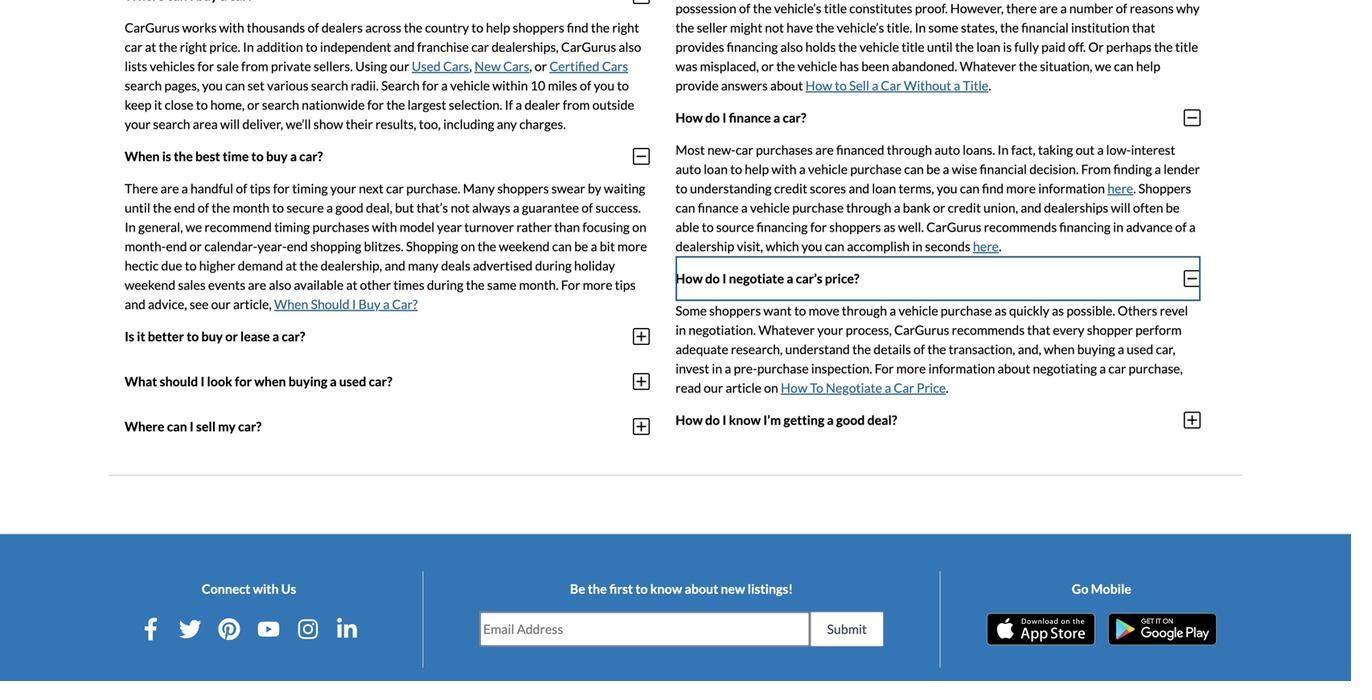 Task type: vqa. For each thing, say whether or not it's contained in the screenshot.
"Home" link in the top left of the page
no



Task type: describe. For each thing, give the bounding box(es) containing it.
cargurus inside . shoppers can finance a vehicle purchase through a bank or credit union, and dealerships will often be able to source financing for shoppers as well. cargurus recommends financing in advance of a dealership visit, which you can accomplish in seconds
[[927, 219, 982, 235]]

our inside there are a handful of tips for timing your next car purchase. many shoppers swear by waiting until the end of the month to secure a good deal, but that's not always a guarantee of success. in general, we recommend timing purchases with model year turnover rather than focusing on month-end or calendar-year-end shopping blitzes. shopping on the weekend can be a bit more hectic due to higher demand at the dealership, and many deals advertised during holiday weekend sales events are also available at other times during the same month. for more tips and advice, see our article,
[[211, 296, 231, 312]]

the right across
[[404, 20, 423, 35]]

when for when is the best time to buy a car?
[[125, 149, 160, 164]]

to up understanding at the top right
[[731, 161, 743, 177]]

about inside some shoppers want to move through a vehicle purchase as quickly as possible. others revel in negotiation. whatever your process, cargurus recommends that every shopper perform adequate research, understand the details of the transaction, and, when buying a used car, invest in a pre-purchase inspection. for more information about negotiating a car purchase, read our article on
[[998, 361, 1031, 376]]

purchase inside . shoppers can finance a vehicle purchase through a bank or credit union, and dealerships will often be able to source financing for shoppers as well. cargurus recommends financing in advance of a dealership visit, which you can accomplish in seconds
[[793, 200, 844, 216]]

1 horizontal spatial tips
[[615, 277, 636, 293]]

in inside there are a handful of tips for timing your next car purchase. many shoppers swear by waiting until the end of the month to secure a good deal, but that's not always a guarantee of success. in general, we recommend timing purchases with model year turnover rather than focusing on month-end or calendar-year-end shopping blitzes. shopping on the weekend can be a bit more hectic due to higher demand at the dealership, and many deals advertised during holiday weekend sales events are also available at other times during the same month. for more tips and advice, see our article,
[[125, 219, 136, 235]]

there
[[125, 181, 158, 196]]

cargurus inside some shoppers want to move through a vehicle purchase as quickly as possible. others revel in negotiation. whatever your process, cargurus recommends that every shopper perform adequate research, understand the details of the transaction, and, when buying a used car, invest in a pre-purchase inspection. for more information about negotiating a car purchase, read our article on
[[895, 322, 950, 338]]

purchase down research,
[[758, 361, 809, 376]]

0 horizontal spatial about
[[685, 581, 719, 597]]

how for how to negotiate a car price .
[[781, 380, 808, 396]]

and down blitzes.
[[385, 258, 406, 273]]

certified cars link
[[550, 58, 629, 74]]

search up the nationwide
[[311, 78, 348, 93]]

radii.
[[351, 78, 379, 93]]

details
[[874, 341, 912, 357]]

. up how do i finance a car? dropdown button
[[989, 78, 992, 93]]

revel
[[1161, 303, 1189, 319]]

car? inside "dropdown button"
[[282, 329, 305, 344]]

car up lists
[[125, 39, 142, 55]]

for inside dropdown button
[[235, 374, 252, 390]]

0 horizontal spatial right
[[180, 39, 207, 55]]

search
[[381, 78, 420, 93]]

first
[[610, 581, 633, 597]]

i for sell
[[190, 419, 194, 435]]

move
[[809, 303, 840, 319]]

end up due
[[166, 238, 187, 254]]

for up 'largest'
[[422, 78, 439, 93]]

not
[[451, 200, 470, 216]]

source
[[717, 219, 755, 235]]

i for look
[[201, 374, 205, 390]]

it inside is it better to buy or lease a car? "dropdown button"
[[137, 329, 145, 344]]

2 horizontal spatial at
[[346, 277, 358, 293]]

0 horizontal spatial here link
[[974, 238, 999, 254]]

shoppers inside . shoppers can finance a vehicle purchase through a bank or credit union, and dealerships will often be able to source financing for shoppers as well. cargurus recommends financing in advance of a dealership visit, which you can accomplish in seconds
[[830, 219, 882, 235]]

1 vertical spatial loan
[[872, 181, 897, 196]]

10
[[531, 78, 546, 93]]

0 horizontal spatial weekend
[[125, 277, 176, 293]]

connect
[[202, 581, 250, 597]]

how do i negotiate a car's price?
[[676, 271, 860, 287]]

finance for can
[[698, 200, 739, 216]]

submit
[[828, 621, 867, 637]]

. shoppers can finance a vehicle purchase through a bank or credit union, and dealerships will often be able to source financing for shoppers as well. cargurus recommends financing in advance of a dealership visit, which you can accomplish in seconds
[[676, 181, 1196, 254]]

1 horizontal spatial on
[[633, 219, 647, 235]]

also inside cargurus works with thousands of dealers across the country to help shoppers find the right car at the right price. in addition to independent and franchise car dealerships, cargurus also lists vehicles for sale from private sellers. using our
[[619, 39, 642, 55]]

buy inside dropdown button
[[266, 149, 288, 164]]

search down close
[[153, 116, 190, 132]]

or down set
[[247, 97, 260, 113]]

financial
[[980, 161, 1028, 177]]

a inside "dropdown button"
[[273, 329, 279, 344]]

we
[[186, 219, 202, 235]]

more right the bit
[[618, 238, 648, 254]]

car up the new
[[472, 39, 489, 55]]

cargurus up lists
[[125, 20, 180, 35]]

financed
[[837, 142, 885, 158]]

to right first
[[636, 581, 648, 597]]

how do i finance a car? button
[[676, 95, 1201, 140]]

0 vertical spatial weekend
[[499, 238, 550, 254]]

credit inside . shoppers can finance a vehicle purchase through a bank or credit union, and dealerships will often be able to source financing for shoppers as well. cargurus recommends financing in advance of a dealership visit, which you can accomplish in seconds
[[948, 200, 982, 216]]

next
[[359, 181, 384, 196]]

to up able on the top
[[676, 181, 688, 196]]

search down various
[[262, 97, 299, 113]]

across
[[366, 20, 402, 35]]

do for negotiate
[[706, 271, 720, 287]]

buy inside "dropdown button"
[[201, 329, 223, 344]]

and left advice, at left
[[125, 296, 146, 312]]

certified
[[550, 58, 600, 74]]

month.
[[519, 277, 559, 293]]

used
[[412, 58, 441, 74]]

other
[[360, 277, 391, 293]]

waiting
[[604, 181, 646, 196]]

shoppers inside some shoppers want to move through a vehicle purchase as quickly as possible. others revel in negotiation. whatever your process, cargurus recommends that every shopper perform adequate research, understand the details of the transaction, and, when buying a used car, invest in a pre-purchase inspection. for more information about negotiating a car purchase, read our article on
[[710, 303, 761, 319]]

credit inside 'most new-car purchases are financed through auto loans. in fact, taking out a low-interest auto loan to help with a vehicle purchase can be a wise financial decision. from finding a lender to understanding credit scores and loan terms, you can find more information'
[[775, 181, 808, 196]]

help inside cargurus works with thousands of dealers across the country to help shoppers find the right car at the right price. in addition to independent and franchise car dealerships, cargurus also lists vehicles for sale from private sellers. using our
[[486, 20, 511, 35]]

end up we
[[174, 200, 195, 216]]

1 , from the left
[[470, 58, 472, 74]]

information inside 'most new-car purchases are financed through auto loans. in fact, taking out a low-interest auto loan to help with a vehicle purchase can be a wise financial decision. from finding a lender to understanding credit scores and loan terms, you can find more information'
[[1039, 181, 1106, 196]]

independent
[[320, 39, 392, 55]]

dealer
[[525, 97, 561, 113]]

of inside used cars , new cars , or certified cars search pages, you can set various search radii. search for a vehicle within 10 miles of you to keep it close to home, or search nationwide for the largest selection. if a dealer from outside your search area will deliver, we'll show their results, too, including any charges.
[[580, 78, 592, 93]]

to up private
[[306, 39, 318, 55]]

better
[[148, 329, 184, 344]]

1 vertical spatial know
[[651, 581, 683, 597]]

same
[[487, 277, 517, 293]]

through inside 'most new-car purchases are financed through auto loans. in fact, taking out a low-interest auto loan to help with a vehicle purchase can be a wise financial decision. from finding a lender to understanding credit scores and loan terms, you can find more information'
[[887, 142, 933, 158]]

home,
[[210, 97, 245, 113]]

for inside . shoppers can finance a vehicle purchase through a bank or credit union, and dealerships will often be able to source financing for shoppers as well. cargurus recommends financing in advance of a dealership visit, which you can accomplish in seconds
[[811, 219, 827, 235]]

the down handful
[[212, 200, 230, 216]]

for inside there are a handful of tips for timing your next car purchase. many shoppers swear by waiting until the end of the month to secure a good deal, but that's not always a guarantee of success. in general, we recommend timing purchases with model year turnover rather than focusing on month-end or calendar-year-end shopping blitzes. shopping on the weekend can be a bit more hectic due to higher demand at the dealership, and many deals advertised during holiday weekend sales events are also available at other times during the same month. for more tips and advice, see our article,
[[273, 181, 290, 196]]

dealership
[[676, 238, 735, 254]]

from
[[1082, 161, 1112, 177]]

. inside . shoppers can finance a vehicle purchase through a bank or credit union, and dealerships will often be able to source financing for shoppers as well. cargurus recommends financing in advance of a dealership visit, which you can accomplish in seconds
[[1134, 181, 1137, 196]]

for inside some shoppers want to move through a vehicle purchase as quickly as possible. others revel in negotiation. whatever your process, cargurus recommends that every shopper perform adequate research, understand the details of the transaction, and, when buying a used car, invest in a pre-purchase inspection. for more information about negotiating a car purchase, read our article on
[[875, 361, 894, 376]]

purchase up transaction,
[[941, 303, 993, 319]]

and inside . shoppers can finance a vehicle purchase through a bank or credit union, and dealerships will often be able to source financing for shoppers as well. cargurus recommends financing in advance of a dealership visit, which you can accomplish in seconds
[[1021, 200, 1042, 216]]

the left "same"
[[466, 277, 485, 293]]

available
[[294, 277, 344, 293]]

times
[[394, 277, 425, 293]]

how for how do i negotiate a car's price?
[[676, 271, 703, 287]]

the down process,
[[853, 341, 872, 357]]

you up the home,
[[202, 78, 223, 93]]

to inside dropdown button
[[251, 149, 264, 164]]

can inside dropdown button
[[167, 419, 187, 435]]

be inside . shoppers can finance a vehicle purchase through a bank or credit union, and dealerships will often be able to source financing for shoppers as well. cargurus recommends financing in advance of a dealership visit, which you can accomplish in seconds
[[1166, 200, 1180, 216]]

i for know
[[723, 412, 727, 428]]

of down handful
[[198, 200, 209, 216]]

shoppers
[[1139, 181, 1192, 196]]

out
[[1076, 142, 1095, 158]]

how to sell a car without a title .
[[806, 78, 992, 93]]

perform
[[1136, 322, 1182, 338]]

the up general,
[[153, 200, 172, 216]]

success.
[[596, 200, 641, 216]]

our inside cargurus works with thousands of dealers across the country to help shoppers find the right car at the right price. in addition to independent and franchise car dealerships, cargurus also lists vehicles for sale from private sellers. using our
[[390, 58, 410, 74]]

pre-
[[734, 361, 758, 376]]

find inside 'most new-car purchases are financed through auto loans. in fact, taking out a low-interest auto loan to help with a vehicle purchase can be a wise financial decision. from finding a lender to understanding credit scores and loan terms, you can find more information'
[[983, 181, 1004, 196]]

i for finance
[[723, 110, 727, 126]]

dealership,
[[321, 258, 382, 273]]

scores
[[810, 181, 847, 196]]

mobile
[[1092, 581, 1132, 597]]

recommend
[[205, 219, 272, 235]]

1 horizontal spatial right
[[613, 20, 640, 35]]

best
[[195, 149, 220, 164]]

submit button
[[811, 612, 884, 647]]

be the first to know about new listings!
[[570, 581, 793, 597]]

your inside some shoppers want to move through a vehicle purchase as quickly as possible. others revel in negotiation. whatever your process, cargurus recommends that every shopper perform adequate research, understand the details of the transaction, and, when buying a used car, invest in a pre-purchase inspection. for more information about negotiating a car purchase, read our article on
[[818, 322, 844, 338]]

also inside there are a handful of tips for timing your next car purchase. many shoppers swear by waiting until the end of the month to secure a good deal, but that's not always a guarantee of success. in general, we recommend timing purchases with model year turnover rather than focusing on month-end or calendar-year-end shopping blitzes. shopping on the weekend can be a bit more hectic due to higher demand at the dealership, and many deals advertised during holiday weekend sales events are also available at other times during the same month. for more tips and advice, see our article,
[[269, 277, 292, 293]]

how do i know i'm getting a good deal? button
[[676, 398, 1201, 443]]

can inside there are a handful of tips for timing your next car purchase. many shoppers swear by waiting until the end of the month to secure a good deal, but that's not always a guarantee of success. in general, we recommend timing purchases with model year turnover rather than focusing on month-end or calendar-year-end shopping blitzes. shopping on the weekend can be a bit more hectic due to higher demand at the dealership, and many deals advertised during holiday weekend sales events are also available at other times during the same month. for more tips and advice, see our article,
[[552, 238, 572, 254]]

can up terms, on the right top
[[905, 161, 924, 177]]

in down adequate
[[712, 361, 723, 376]]

will inside . shoppers can finance a vehicle purchase through a bank or credit union, and dealerships will often be able to source financing for shoppers as well. cargurus recommends financing in advance of a dealership visit, which you can accomplish in seconds
[[1112, 200, 1131, 216]]

the right be
[[588, 581, 607, 597]]

more inside 'most new-car purchases are financed through auto loans. in fact, taking out a low-interest auto loan to help with a vehicle purchase can be a wise financial decision. from finding a lender to understanding credit scores and loan terms, you can find more information'
[[1007, 181, 1037, 196]]

their
[[346, 116, 373, 132]]

more down holiday
[[583, 277, 613, 293]]

twitter image
[[179, 618, 201, 641]]

vehicles
[[150, 58, 195, 74]]

bit
[[600, 238, 615, 254]]

will inside used cars , new cars , or certified cars search pages, you can set various search radii. search for a vehicle within 10 miles of you to keep it close to home, or search nationwide for the largest selection. if a dealer from outside your search area will deliver, we'll show their results, too, including any charges.
[[220, 116, 240, 132]]

facebook image
[[140, 618, 162, 641]]

0 vertical spatial timing
[[292, 181, 328, 196]]

new cars link
[[475, 58, 530, 74]]

to up outside at the left top
[[617, 78, 629, 93]]

the up vehicles
[[159, 39, 177, 55]]

we'll
[[286, 116, 311, 132]]

and inside 'most new-car purchases are financed through auto loans. in fact, taking out a low-interest auto loan to help with a vehicle purchase can be a wise financial decision. from finding a lender to understanding credit scores and loan terms, you can find more information'
[[849, 181, 870, 196]]

shoppers inside there are a handful of tips for timing your next car purchase. many shoppers swear by waiting until the end of the month to secure a good deal, but that's not always a guarantee of success. in general, we recommend timing purchases with model year turnover rather than focusing on month-end or calendar-year-end shopping blitzes. shopping on the weekend can be a bit more hectic due to higher demand at the dealership, and many deals advertised during holiday weekend sales events are also available at other times during the same month. for more tips and advice, see our article,
[[498, 181, 549, 196]]

to up the area
[[196, 97, 208, 113]]

always
[[472, 200, 511, 216]]

and inside cargurus works with thousands of dealers across the country to help shoppers find the right car at the right price. in addition to independent and franchise car dealerships, cargurus also lists vehicles for sale from private sellers. using our
[[394, 39, 415, 55]]

dealerships,
[[492, 39, 559, 55]]

through inside some shoppers want to move through a vehicle purchase as quickly as possible. others revel in negotiation. whatever your process, cargurus recommends that every shopper perform adequate research, understand the details of the transaction, and, when buying a used car, invest in a pre-purchase inspection. for more information about negotiating a car purchase, read our article on
[[842, 303, 888, 319]]

in left advance
[[1114, 219, 1124, 235]]

. up how do i know i'm getting a good deal? dropdown button
[[946, 380, 949, 396]]

year-
[[258, 238, 287, 254]]

where can i sell my car?
[[125, 419, 262, 435]]

buying inside what should i look for when buying a used car? dropdown button
[[289, 374, 328, 390]]

with left us
[[253, 581, 279, 597]]

to right due
[[185, 258, 197, 273]]

many
[[463, 181, 495, 196]]

within
[[493, 78, 528, 93]]

your inside used cars , new cars , or certified cars search pages, you can set various search radii. search for a vehicle within 10 miles of you to keep it close to home, or search nationwide for the largest selection. if a dealer from outside your search area will deliver, we'll show their results, too, including any charges.
[[125, 116, 151, 132]]

adequate
[[676, 341, 729, 357]]

0 vertical spatial tips
[[250, 181, 271, 196]]

to left sell
[[835, 78, 847, 93]]

in down "well."
[[913, 238, 923, 254]]

1 horizontal spatial as
[[995, 303, 1007, 319]]

0 horizontal spatial are
[[161, 181, 179, 196]]

do for know
[[706, 412, 720, 428]]

end left shopping at the top left of the page
[[287, 238, 308, 254]]

be inside there are a handful of tips for timing your next car purchase. many shoppers swear by waiting until the end of the month to secure a good deal, but that's not always a guarantee of success. in general, we recommend timing purchases with model year turnover rather than focusing on month-end or calendar-year-end shopping blitzes. shopping on the weekend can be a bit more hectic due to higher demand at the dealership, and many deals advertised during holiday weekend sales events are also available at other times during the same month. for more tips and advice, see our article,
[[575, 238, 589, 254]]

country
[[425, 20, 469, 35]]

1 horizontal spatial at
[[286, 258, 297, 273]]

pages,
[[164, 78, 200, 93]]

1 vertical spatial on
[[461, 238, 475, 254]]

is
[[162, 149, 171, 164]]

dealerships
[[1045, 200, 1109, 216]]

keep
[[125, 97, 152, 113]]

union,
[[984, 200, 1019, 216]]

can inside used cars , new cars , or certified cars search pages, you can set various search radii. search for a vehicle within 10 miles of you to keep it close to home, or search nationwide for the largest selection. if a dealer from outside your search area will deliver, we'll show their results, too, including any charges.
[[225, 78, 245, 93]]

should
[[311, 296, 350, 312]]

car?
[[392, 296, 418, 312]]

most new-car purchases are financed through auto loans. in fact, taking out a low-interest auto loan to help with a vehicle purchase can be a wise financial decision. from finding a lender to understanding credit scores and loan terms, you can find more information
[[676, 142, 1201, 196]]

can up 'price?'
[[825, 238, 845, 254]]

with inside cargurus works with thousands of dealers across the country to help shoppers find the right car at the right price. in addition to independent and franchise car dealerships, cargurus also lists vehicles for sale from private sellers. using our
[[219, 20, 244, 35]]

0 vertical spatial auto
[[935, 142, 961, 158]]

price?
[[825, 271, 860, 287]]

private
[[271, 58, 311, 74]]

but
[[395, 200, 414, 216]]

car's
[[796, 271, 823, 287]]

loans.
[[963, 142, 996, 158]]

are inside 'most new-car purchases are financed through auto loans. in fact, taking out a low-interest auto loan to help with a vehicle purchase can be a wise financial decision. from finding a lender to understanding credit scores and loan terms, you can find more information'
[[816, 142, 834, 158]]

the up price at right bottom
[[928, 341, 947, 357]]

how to negotiate a car price link
[[781, 380, 946, 396]]

to right country
[[472, 20, 484, 35]]

purchases inside there are a handful of tips for timing your next car purchase. many shoppers swear by waiting until the end of the month to secure a good deal, but that's not always a guarantee of success. in general, we recommend timing purchases with model year turnover rather than focusing on month-end or calendar-year-end shopping blitzes. shopping on the weekend can be a bit more hectic due to higher demand at the dealership, and many deals advertised during holiday weekend sales events are also available at other times during the same month. for more tips and advice, see our article,
[[313, 219, 370, 235]]

from inside used cars , new cars , or certified cars search pages, you can set various search radii. search for a vehicle within 10 miles of you to keep it close to home, or search nationwide for the largest selection. if a dealer from outside your search area will deliver, we'll show their results, too, including any charges.
[[563, 97, 590, 113]]

the up available
[[300, 258, 318, 273]]

1 vertical spatial timing
[[274, 219, 310, 235]]

new
[[475, 58, 501, 74]]

for down radii.
[[367, 97, 384, 113]]

of inside . shoppers can finance a vehicle purchase through a bank or credit union, and dealerships will often be able to source financing for shoppers as well. cargurus recommends financing in advance of a dealership visit, which you can accomplish in seconds
[[1176, 219, 1187, 235]]

of down by
[[582, 200, 593, 216]]

car inside some shoppers want to move through a vehicle purchase as quickly as possible. others revel in negotiation. whatever your process, cargurus recommends that every shopper perform adequate research, understand the details of the transaction, and, when buying a used car, invest in a pre-purchase inspection. for more information about negotiating a car purchase, read our article on
[[1109, 361, 1127, 376]]

whatever
[[759, 322, 815, 338]]

how for how do i finance a car?
[[676, 110, 703, 126]]

as inside . shoppers can finance a vehicle purchase through a bank or credit union, and dealerships will often be able to source financing for shoppers as well. cargurus recommends financing in advance of a dealership visit, which you can accomplish in seconds
[[884, 219, 896, 235]]

can up able on the top
[[676, 200, 696, 216]]

including
[[443, 116, 495, 132]]

how do i know i'm getting a good deal?
[[676, 412, 898, 428]]

too,
[[419, 116, 441, 132]]

used inside some shoppers want to move through a vehicle purchase as quickly as possible. others revel in negotiation. whatever your process, cargurus recommends that every shopper perform adequate research, understand the details of the transaction, and, when buying a used car, invest in a pre-purchase inspection. for more information about negotiating a car purchase, read our article on
[[1127, 341, 1154, 357]]

download on the app store image
[[987, 613, 1096, 646]]

without
[[904, 78, 952, 93]]

2 vertical spatial are
[[248, 277, 267, 293]]

the down turnover
[[478, 238, 497, 254]]

or inside "dropdown button"
[[225, 329, 238, 344]]

able
[[676, 219, 700, 235]]

buy
[[359, 296, 381, 312]]

linkedin image
[[336, 618, 359, 641]]

taking
[[1039, 142, 1074, 158]]

connect with us
[[202, 581, 296, 597]]



Task type: locate. For each thing, give the bounding box(es) containing it.
used cars , new cars , or certified cars search pages, you can set various search radii. search for a vehicle within 10 miles of you to keep it close to home, or search nationwide for the largest selection. if a dealer from outside your search area will deliver, we'll show their results, too, including any charges.
[[125, 58, 635, 132]]

shoppers up negotiation.
[[710, 303, 761, 319]]

1 horizontal spatial cars
[[504, 58, 530, 74]]

1 do from the top
[[706, 110, 720, 126]]

i inside 'dropdown button'
[[723, 271, 727, 287]]

month
[[233, 200, 270, 216]]

cars down franchise
[[443, 58, 470, 74]]

purchases inside 'most new-car purchases are financed through auto loans. in fact, taking out a low-interest auto loan to help with a vehicle purchase can be a wise financial decision. from finding a lender to understanding credit scores and loan terms, you can find more information'
[[756, 142, 813, 158]]

or inside . shoppers can finance a vehicle purchase through a bank or credit union, and dealerships will often be able to source financing for shoppers as well. cargurus recommends financing in advance of a dealership visit, which you can accomplish in seconds
[[934, 200, 946, 216]]

i'm
[[764, 412, 782, 428]]

how for how to sell a car without a title .
[[806, 78, 833, 93]]

0 horizontal spatial our
[[211, 296, 231, 312]]

1 horizontal spatial help
[[745, 161, 769, 177]]

1 vertical spatial credit
[[948, 200, 982, 216]]

0 vertical spatial buy
[[266, 149, 288, 164]]

1 horizontal spatial will
[[1112, 200, 1131, 216]]

minus square image for most new-car purchases are financed through auto loans. in fact, taking out a low-interest auto loan to help with a vehicle purchase can be a wise financial decision. from finding a lender to understanding credit scores and loan terms, you can find more information
[[1185, 108, 1201, 127]]

terms,
[[899, 181, 935, 196]]

how inside 'dropdown button'
[[676, 271, 703, 287]]

possible.
[[1067, 303, 1116, 319]]

the inside dropdown button
[[174, 149, 193, 164]]

1 horizontal spatial information
[[1039, 181, 1106, 196]]

to right month
[[272, 200, 284, 216]]

0 vertical spatial finance
[[729, 110, 771, 126]]

in up financial
[[998, 142, 1009, 158]]

1 horizontal spatial good
[[837, 412, 865, 428]]

2 horizontal spatial on
[[764, 380, 779, 396]]

you inside 'most new-car purchases are financed through auto loans. in fact, taking out a low-interest auto loan to help with a vehicle purchase can be a wise financial decision. from finding a lender to understanding credit scores and loan terms, you can find more information'
[[937, 181, 958, 196]]

you inside . shoppers can finance a vehicle purchase through a bank or credit union, and dealerships will often be able to source financing for shoppers as well. cargurus recommends financing in advance of a dealership visit, which you can accomplish in seconds
[[802, 238, 823, 254]]

secure
[[287, 200, 324, 216]]

when for when should i buy a car?
[[274, 296, 309, 312]]

when left is
[[125, 149, 160, 164]]

in down until
[[125, 219, 136, 235]]

shopping
[[311, 238, 362, 254]]

Email Address email field
[[480, 613, 810, 646]]

financing down dealerships
[[1060, 219, 1111, 235]]

find up certified
[[567, 20, 589, 35]]

1 vertical spatial here
[[974, 238, 999, 254]]

at inside cargurus works with thousands of dealers across the country to help shoppers find the right car at the right price. in addition to independent and franchise car dealerships, cargurus also lists vehicles for sale from private sellers. using our
[[145, 39, 156, 55]]

do down invest
[[706, 412, 720, 428]]

holiday
[[574, 258, 615, 273]]

car? inside dropdown button
[[238, 419, 262, 435]]

1 vertical spatial recommends
[[952, 322, 1025, 338]]

used up the where can i sell my car? dropdown button
[[339, 374, 367, 390]]

month-
[[125, 238, 166, 254]]

0 horizontal spatial here
[[974, 238, 999, 254]]

0 horizontal spatial during
[[427, 277, 464, 293]]

0 horizontal spatial also
[[269, 277, 292, 293]]

to inside some shoppers want to move through a vehicle purchase as quickly as possible. others revel in negotiation. whatever your process, cargurus recommends that every shopper perform adequate research, understand the details of the transaction, and, when buying a used car, invest in a pre-purchase inspection. for more information about negotiating a car purchase, read our article on
[[795, 303, 807, 319]]

end
[[174, 200, 195, 216], [166, 238, 187, 254], [287, 238, 308, 254]]

some
[[676, 303, 707, 319]]

0 horizontal spatial loan
[[704, 161, 728, 177]]

finance for i
[[729, 110, 771, 126]]

1 vertical spatial will
[[1112, 200, 1131, 216]]

you up outside at the left top
[[594, 78, 615, 93]]

how for how do i know i'm getting a good deal?
[[676, 412, 703, 428]]

minus square image for cargurus works with thousands of dealers across the country to help shoppers find the right car at the right price. in addition to independent and franchise car dealerships, cargurus also lists vehicles for sale from private sellers. using our
[[633, 0, 650, 5]]

tips
[[250, 181, 271, 196], [615, 277, 636, 293]]

when inside dropdown button
[[125, 149, 160, 164]]

0 horizontal spatial it
[[137, 329, 145, 344]]

find inside cargurus works with thousands of dealers across the country to help shoppers find the right car at the right price. in addition to independent and franchise car dealerships, cargurus also lists vehicles for sale from private sellers. using our
[[567, 20, 589, 35]]

with inside there are a handful of tips for timing your next car purchase. many shoppers swear by waiting until the end of the month to secure a good deal, but that's not always a guarantee of success. in general, we recommend timing purchases with model year turnover rather than focusing on month-end or calendar-year-end shopping blitzes. shopping on the weekend can be a bit more hectic due to higher demand at the dealership, and many deals advertised during holiday weekend sales events are also available at other times during the same month. for more tips and advice, see our article,
[[372, 219, 397, 235]]

plus square image for deal?
[[1185, 411, 1201, 430]]

recommends inside some shoppers want to move through a vehicle purchase as quickly as possible. others revel in negotiation. whatever your process, cargurus recommends that every shopper perform adequate research, understand the details of the transaction, and, when buying a used car, invest in a pre-purchase inspection. for more information about negotiating a car purchase, read our article on
[[952, 322, 1025, 338]]

1 vertical spatial at
[[286, 258, 297, 273]]

minus square image
[[633, 0, 650, 5], [1185, 108, 1201, 127], [633, 147, 650, 166]]

0 vertical spatial here link
[[1108, 181, 1134, 196]]

3 cars from the left
[[602, 58, 629, 74]]

0 horizontal spatial cars
[[443, 58, 470, 74]]

also up certified cars 'link'
[[619, 39, 642, 55]]

as up every
[[1053, 303, 1065, 319]]

deliver,
[[243, 116, 283, 132]]

help inside 'most new-car purchases are financed through auto loans. in fact, taking out a low-interest auto loan to help with a vehicle purchase can be a wise financial decision. from finding a lender to understanding credit scores and loan terms, you can find more information'
[[745, 161, 769, 177]]

2 vertical spatial at
[[346, 277, 358, 293]]

help up dealerships, in the left top of the page
[[486, 20, 511, 35]]

0 vertical spatial right
[[613, 20, 640, 35]]

2 vertical spatial on
[[764, 380, 779, 396]]

that's
[[417, 200, 448, 216]]

0 horizontal spatial buy
[[201, 329, 223, 344]]

1 horizontal spatial here link
[[1108, 181, 1134, 196]]

at up lists
[[145, 39, 156, 55]]

shoppers inside cargurus works with thousands of dealers across the country to help shoppers find the right car at the right price. in addition to independent and franchise car dealerships, cargurus also lists vehicles for sale from private sellers. using our
[[513, 20, 565, 35]]

negotiate
[[729, 271, 785, 287]]

purchases
[[756, 142, 813, 158], [313, 219, 370, 235]]

0 horizontal spatial financing
[[757, 219, 808, 235]]

plus square image inside is it better to buy or lease a car? "dropdown button"
[[633, 327, 650, 346]]

1 vertical spatial minus square image
[[1185, 108, 1201, 127]]

or right bank
[[934, 200, 946, 216]]

when should i buy a car?
[[274, 296, 418, 312]]

0 vertical spatial our
[[390, 58, 410, 74]]

2 horizontal spatial be
[[1166, 200, 1180, 216]]

how up some
[[676, 271, 703, 287]]

1 horizontal spatial in
[[243, 39, 254, 55]]

on down success.
[[633, 219, 647, 235]]

car right sell
[[881, 78, 902, 93]]

1 horizontal spatial buying
[[1078, 341, 1116, 357]]

2 vertical spatial your
[[818, 322, 844, 338]]

shoppers
[[513, 20, 565, 35], [498, 181, 549, 196], [830, 219, 882, 235], [710, 303, 761, 319]]

information up dealerships
[[1039, 181, 1106, 196]]

0 horizontal spatial will
[[220, 116, 240, 132]]

shoppers up guarantee on the top left
[[498, 181, 549, 196]]

or inside there are a handful of tips for timing your next car purchase. many shoppers swear by waiting until the end of the month to secure a good deal, but that's not always a guarantee of success. in general, we recommend timing purchases with model year turnover rather than focusing on month-end or calendar-year-end shopping blitzes. shopping on the weekend can be a bit more hectic due to higher demand at the dealership, and many deals advertised during holiday weekend sales events are also available at other times during the same month. for more tips and advice, see our article,
[[190, 238, 202, 254]]

plus square image inside what should i look for when buying a used car? dropdown button
[[633, 372, 650, 391]]

plus square image
[[633, 327, 650, 346], [633, 372, 650, 391], [1185, 411, 1201, 430], [633, 417, 650, 436]]

to inside "dropdown button"
[[187, 329, 199, 344]]

for inside cargurus works with thousands of dealers across the country to help shoppers find the right car at the right price. in addition to independent and franchise car dealerships, cargurus also lists vehicles for sale from private sellers. using our
[[198, 58, 214, 74]]

more inside some shoppers want to move through a vehicle purchase as quickly as possible. others revel in negotiation. whatever your process, cargurus recommends that every shopper perform adequate research, understand the details of the transaction, and, when buying a used car, invest in a pre-purchase inspection. for more information about negotiating a car purchase, read our article on
[[897, 361, 927, 376]]

here for here .
[[974, 238, 999, 254]]

i for buy
[[352, 296, 356, 312]]

are left financed
[[816, 142, 834, 158]]

car for price
[[894, 380, 915, 396]]

, down dealerships, in the left top of the page
[[530, 58, 532, 74]]

1 horizontal spatial be
[[927, 161, 941, 177]]

purchases up shopping at the top left of the page
[[313, 219, 370, 235]]

0 horizontal spatial help
[[486, 20, 511, 35]]

transaction,
[[949, 341, 1016, 357]]

0 vertical spatial when
[[125, 149, 160, 164]]

car inside there are a handful of tips for timing your next car purchase. many shoppers swear by waiting until the end of the month to secure a good deal, but that's not always a guarantee of success. in general, we recommend timing purchases with model year turnover rather than focusing on month-end or calendar-year-end shopping blitzes. shopping on the weekend can be a bit more hectic due to higher demand at the dealership, and many deals advertised during holiday weekend sales events are also available at other times during the same month. for more tips and advice, see our article,
[[386, 181, 404, 196]]

for inside there are a handful of tips for timing your next car purchase. many shoppers swear by waiting until the end of the month to secure a good deal, but that's not always a guarantee of success. in general, we recommend timing purchases with model year turnover rather than focusing on month-end or calendar-year-end shopping blitzes. shopping on the weekend can be a bit more hectic due to higher demand at the dealership, and many deals advertised during holiday weekend sales events are also available at other times during the same month. for more tips and advice, see our article,
[[561, 277, 581, 293]]

which
[[766, 238, 800, 254]]

there are a handful of tips for timing your next car purchase. many shoppers swear by waiting until the end of the month to secure a good deal, but that's not always a guarantee of success. in general, we recommend timing purchases with model year turnover rather than focusing on month-end or calendar-year-end shopping blitzes. shopping on the weekend can be a bit more hectic due to higher demand at the dealership, and many deals advertised during holiday weekend sales events are also available at other times during the same month. for more tips and advice, see our article,
[[125, 181, 648, 312]]

for
[[198, 58, 214, 74], [422, 78, 439, 93], [367, 97, 384, 113], [273, 181, 290, 196], [811, 219, 827, 235], [235, 374, 252, 390]]

demand
[[238, 258, 283, 273]]

what
[[125, 374, 157, 390]]

the up certified cars 'link'
[[591, 20, 610, 35]]

1 vertical spatial weekend
[[125, 277, 176, 293]]

3 do from the top
[[706, 412, 720, 428]]

1 cars from the left
[[443, 58, 470, 74]]

1 vertical spatial used
[[339, 374, 367, 390]]

to right time
[[251, 149, 264, 164]]

our inside some shoppers want to move through a vehicle purchase as quickly as possible. others revel in negotiation. whatever your process, cargurus recommends that every shopper perform adequate research, understand the details of the transaction, and, when buying a used car, invest in a pre-purchase inspection. for more information about negotiating a car purchase, read our article on
[[704, 380, 724, 396]]

at down year-
[[286, 258, 297, 273]]

buying inside some shoppers want to move through a vehicle purchase as quickly as possible. others revel in negotiation. whatever your process, cargurus recommends that every shopper perform adequate research, understand the details of the transaction, and, when buying a used car, invest in a pre-purchase inspection. for more information about negotiating a car purchase, read our article on
[[1078, 341, 1116, 357]]

i up new-
[[723, 110, 727, 126]]

also
[[619, 39, 642, 55], [269, 277, 292, 293]]

vehicle inside . shoppers can finance a vehicle purchase through a bank or credit union, and dealerships will often be able to source financing for shoppers as well. cargurus recommends financing in advance of a dealership visit, which you can accomplish in seconds
[[751, 200, 790, 216]]

from up set
[[241, 58, 269, 74]]

purchase down financed
[[851, 161, 902, 177]]

can down than
[[552, 238, 572, 254]]

until
[[125, 200, 150, 216]]

2 , from the left
[[530, 58, 532, 74]]

when down lease
[[254, 374, 286, 390]]

finance inside dropdown button
[[729, 110, 771, 126]]

from
[[241, 58, 269, 74], [563, 97, 590, 113]]

do inside 'dropdown button'
[[706, 271, 720, 287]]

1 vertical spatial car
[[894, 380, 915, 396]]

plus square image inside how do i know i'm getting a good deal? dropdown button
[[1185, 411, 1201, 430]]

vehicle inside some shoppers want to move through a vehicle purchase as quickly as possible. others revel in negotiation. whatever your process, cargurus recommends that every shopper perform adequate research, understand the details of the transaction, and, when buying a used car, invest in a pre-purchase inspection. for more information about negotiating a car purchase, read our article on
[[899, 303, 939, 319]]

negotiate
[[826, 380, 883, 396]]

can
[[225, 78, 245, 93], [905, 161, 924, 177], [960, 181, 980, 196], [676, 200, 696, 216], [552, 238, 572, 254], [825, 238, 845, 254], [167, 419, 187, 435]]

more
[[1007, 181, 1037, 196], [618, 238, 648, 254], [583, 277, 613, 293], [897, 361, 927, 376]]

cars up outside at the left top
[[602, 58, 629, 74]]

car?
[[783, 110, 807, 126], [299, 149, 323, 164], [282, 329, 305, 344], [369, 374, 393, 390], [238, 419, 262, 435]]

1 horizontal spatial credit
[[948, 200, 982, 216]]

purchases down how do i finance a car?
[[756, 142, 813, 158]]

turnover
[[465, 219, 514, 235]]

in inside 'most new-car purchases are financed through auto loans. in fact, taking out a low-interest auto loan to help with a vehicle purchase can be a wise financial decision. from finding a lender to understanding credit scores and loan terms, you can find more information'
[[998, 142, 1009, 158]]

are
[[816, 142, 834, 158], [161, 181, 179, 196], [248, 277, 267, 293]]

search up keep
[[125, 78, 162, 93]]

0 vertical spatial good
[[336, 200, 364, 216]]

1 vertical spatial be
[[1166, 200, 1180, 216]]

0 vertical spatial used
[[1127, 341, 1154, 357]]

i for negotiate
[[723, 271, 727, 287]]

in down some
[[676, 322, 686, 338]]

or up "10"
[[535, 58, 547, 74]]

0 vertical spatial when
[[1045, 341, 1075, 357]]

0 vertical spatial during
[[535, 258, 572, 273]]

finance down understanding at the top right
[[698, 200, 739, 216]]

good down next
[[336, 200, 364, 216]]

be inside 'most new-car purchases are financed through auto loans. in fact, taking out a low-interest auto loan to help with a vehicle purchase can be a wise financial decision. from finding a lender to understanding credit scores and loan terms, you can find more information'
[[927, 161, 941, 177]]

a inside 'dropdown button'
[[787, 271, 794, 287]]

buy down see
[[201, 329, 223, 344]]

go
[[1072, 581, 1089, 597]]

instagram image
[[297, 618, 319, 641]]

weekend down rather
[[499, 238, 550, 254]]

0 horizontal spatial your
[[125, 116, 151, 132]]

your down keep
[[125, 116, 151, 132]]

cargurus up details
[[895, 322, 950, 338]]

how left the to
[[781, 380, 808, 396]]

1 horizontal spatial are
[[248, 277, 267, 293]]

deal,
[[366, 200, 393, 216]]

of up month
[[236, 181, 247, 196]]

sell
[[196, 419, 216, 435]]

cars
[[443, 58, 470, 74], [504, 58, 530, 74], [602, 58, 629, 74]]

of inside some shoppers want to move through a vehicle purchase as quickly as possible. others revel in negotiation. whatever your process, cargurus recommends that every shopper perform adequate research, understand the details of the transaction, and, when buying a used car, invest in a pre-purchase inspection. for more information about negotiating a car purchase, read our article on
[[914, 341, 926, 357]]

thousands
[[247, 20, 305, 35]]

when inside what should i look for when buying a used car? dropdown button
[[254, 374, 286, 390]]

information
[[1039, 181, 1106, 196], [929, 361, 996, 376]]

1 vertical spatial tips
[[615, 277, 636, 293]]

do for finance
[[706, 110, 720, 126]]

0 vertical spatial it
[[154, 97, 162, 113]]

1 horizontal spatial when
[[274, 296, 309, 312]]

2 financing from the left
[[1060, 219, 1111, 235]]

good inside there are a handful of tips for timing your next car purchase. many shoppers swear by waiting until the end of the month to secure a good deal, but that's not always a guarantee of success. in general, we recommend timing purchases with model year turnover rather than focusing on month-end or calendar-year-end shopping blitzes. shopping on the weekend can be a bit more hectic due to higher demand at the dealership, and many deals advertised during holiday weekend sales events are also available at other times during the same month. for more tips and advice, see our article,
[[336, 200, 364, 216]]

1 horizontal spatial purchases
[[756, 142, 813, 158]]

also down demand
[[269, 277, 292, 293]]

process,
[[846, 322, 892, 338]]

0 vertical spatial about
[[998, 361, 1031, 376]]

you right which
[[802, 238, 823, 254]]

from inside cargurus works with thousands of dealers across the country to help shoppers find the right car at the right price. in addition to independent and franchise car dealerships, cargurus also lists vehicles for sale from private sellers. using our
[[241, 58, 269, 74]]

your inside there are a handful of tips for timing your next car purchase. many shoppers swear by waiting until the end of the month to secure a good deal, but that's not always a guarantee of success. in general, we recommend timing purchases with model year turnover rather than focusing on month-end or calendar-year-end shopping blitzes. shopping on the weekend can be a bit more hectic due to higher demand at the dealership, and many deals advertised during holiday weekend sales events are also available at other times during the same month. for more tips and advice, see our article,
[[331, 181, 356, 196]]

recommends inside . shoppers can finance a vehicle purchase through a bank or credit union, and dealerships will often be able to source financing for shoppers as well. cargurus recommends financing in advance of a dealership visit, which you can accomplish in seconds
[[985, 219, 1058, 235]]

car down how do i finance a car?
[[736, 142, 754, 158]]

finding
[[1114, 161, 1153, 177]]

article
[[726, 380, 762, 396]]

how
[[806, 78, 833, 93], [676, 110, 703, 126], [676, 271, 703, 287], [781, 380, 808, 396], [676, 412, 703, 428]]

on inside some shoppers want to move through a vehicle purchase as quickly as possible. others revel in negotiation. whatever your process, cargurus recommends that every shopper perform adequate research, understand the details of the transaction, and, when buying a used car, invest in a pre-purchase inspection. for more information about negotiating a car purchase, read our article on
[[764, 380, 779, 396]]

help up understanding at the top right
[[745, 161, 769, 177]]

rather
[[517, 219, 552, 235]]

0 vertical spatial on
[[633, 219, 647, 235]]

when is the best time to buy a car?
[[125, 149, 323, 164]]

for up 'secure'
[[273, 181, 290, 196]]

here for here
[[1108, 181, 1134, 196]]

than
[[555, 219, 580, 235]]

advice,
[[148, 296, 187, 312]]

should
[[160, 374, 198, 390]]

0 vertical spatial credit
[[775, 181, 808, 196]]

get it on google play image
[[1109, 613, 1217, 646]]

0 vertical spatial for
[[561, 277, 581, 293]]

can left sell
[[167, 419, 187, 435]]

credit left scores
[[775, 181, 808, 196]]

financing
[[757, 219, 808, 235], [1060, 219, 1111, 235]]

minus square image
[[1185, 269, 1201, 288]]

search
[[125, 78, 162, 93], [311, 78, 348, 93], [262, 97, 299, 113], [153, 116, 190, 132]]

car inside 'most new-car purchases are financed through auto loans. in fact, taking out a low-interest auto loan to help with a vehicle purchase can be a wise financial decision. from finding a lender to understanding credit scores and loan terms, you can find more information'
[[736, 142, 754, 158]]

plus square image inside the where can i sell my car? dropdown button
[[633, 417, 650, 436]]

0 vertical spatial do
[[706, 110, 720, 126]]

1 financing from the left
[[757, 219, 808, 235]]

calendar-
[[204, 238, 258, 254]]

as left quickly
[[995, 303, 1007, 319]]

vehicle inside used cars , new cars , or certified cars search pages, you can set various search radii. search for a vehicle within 10 miles of you to keep it close to home, or search nationwide for the largest selection. if a dealer from outside your search area will deliver, we'll show their results, too, including any charges.
[[451, 78, 490, 93]]

can down sale
[[225, 78, 245, 93]]

timing up 'secure'
[[292, 181, 328, 196]]

for down details
[[875, 361, 894, 376]]

to inside . shoppers can finance a vehicle purchase through a bank or credit union, and dealerships will often be able to source financing for shoppers as well. cargurus recommends financing in advance of a dealership visit, which you can accomplish in seconds
[[702, 219, 714, 235]]

the inside used cars , new cars , or certified cars search pages, you can set various search radii. search for a vehicle within 10 miles of you to keep it close to home, or search nationwide for the largest selection. if a dealer from outside your search area will deliver, we'll show their results, too, including any charges.
[[387, 97, 405, 113]]

read
[[676, 380, 702, 396]]

0 horizontal spatial in
[[125, 219, 136, 235]]

about down the and,
[[998, 361, 1031, 376]]

0 vertical spatial from
[[241, 58, 269, 74]]

0 horizontal spatial good
[[336, 200, 364, 216]]

is it better to buy or lease a car?
[[125, 329, 305, 344]]

,
[[470, 58, 472, 74], [530, 58, 532, 74]]

it
[[154, 97, 162, 113], [137, 329, 145, 344]]

car for without
[[881, 78, 902, 93]]

0 vertical spatial your
[[125, 116, 151, 132]]

purchase inside 'most new-car purchases are financed through auto loans. in fact, taking out a low-interest auto loan to help with a vehicle purchase can be a wise financial decision. from finding a lender to understanding credit scores and loan terms, you can find more information'
[[851, 161, 902, 177]]

understand
[[786, 341, 850, 357]]

of right advance
[[1176, 219, 1187, 235]]

plus square image for car?
[[633, 327, 650, 346]]

0 vertical spatial find
[[567, 20, 589, 35]]

youtube image
[[257, 618, 280, 641]]

0 horizontal spatial on
[[461, 238, 475, 254]]

when up negotiating
[[1045, 341, 1075, 357]]

2 vertical spatial be
[[575, 238, 589, 254]]

1 vertical spatial auto
[[676, 161, 702, 177]]

with inside 'most new-car purchases are financed through auto loans. in fact, taking out a low-interest auto loan to help with a vehicle purchase can be a wise financial decision. from finding a lender to understanding credit scores and loan terms, you can find more information'
[[772, 161, 797, 177]]

cargurus up certified cars 'link'
[[561, 39, 617, 55]]

good left deal?
[[837, 412, 865, 428]]

or down we
[[190, 238, 202, 254]]

tips down holiday
[[615, 277, 636, 293]]

loan down new-
[[704, 161, 728, 177]]

when inside some shoppers want to move through a vehicle purchase as quickly as possible. others revel in negotiation. whatever your process, cargurus recommends that every shopper perform adequate research, understand the details of the transaction, and, when buying a used car, invest in a pre-purchase inspection. for more information about negotiating a car purchase, read our article on
[[1045, 341, 1075, 357]]

2 do from the top
[[706, 271, 720, 287]]

using
[[356, 58, 388, 74]]

area
[[193, 116, 218, 132]]

through inside . shoppers can finance a vehicle purchase through a bank or credit union, and dealerships will often be able to source financing for shoppers as well. cargurus recommends financing in advance of a dealership visit, which you can accomplish in seconds
[[847, 200, 892, 216]]

car
[[881, 78, 902, 93], [894, 380, 915, 396]]

can down wise
[[960, 181, 980, 196]]

2 vertical spatial minus square image
[[633, 147, 650, 166]]

here down finding on the right top of page
[[1108, 181, 1134, 196]]

price.
[[209, 39, 241, 55]]

0 horizontal spatial from
[[241, 58, 269, 74]]

right up certified cars 'link'
[[613, 20, 640, 35]]

it right keep
[[154, 97, 162, 113]]

used inside dropdown button
[[339, 374, 367, 390]]

it right is
[[137, 329, 145, 344]]

car left purchase,
[[1109, 361, 1127, 376]]

good inside dropdown button
[[837, 412, 865, 428]]

2 horizontal spatial as
[[1053, 303, 1065, 319]]

0 horizontal spatial buying
[[289, 374, 328, 390]]

2 horizontal spatial your
[[818, 322, 844, 338]]

vehicle inside 'most new-car purchases are financed through auto loans. in fact, taking out a low-interest auto loan to help with a vehicle purchase can be a wise financial decision. from finding a lender to understanding credit scores and loan terms, you can find more information'
[[809, 161, 848, 177]]

0 horizontal spatial find
[[567, 20, 589, 35]]

fact,
[[1012, 142, 1036, 158]]

our down "events"
[[211, 296, 231, 312]]

2 horizontal spatial cars
[[602, 58, 629, 74]]

credit left "union,"
[[948, 200, 982, 216]]

2 vertical spatial through
[[842, 303, 888, 319]]

information inside some shoppers want to move through a vehicle purchase as quickly as possible. others revel in negotiation. whatever your process, cargurus recommends that every shopper perform adequate research, understand the details of the transaction, and, when buying a used car, invest in a pre-purchase inspection. for more information about negotiating a car purchase, read our article on
[[929, 361, 996, 376]]

buy
[[266, 149, 288, 164], [201, 329, 223, 344]]

0 vertical spatial at
[[145, 39, 156, 55]]

for down scores
[[811, 219, 827, 235]]

title
[[963, 78, 989, 93]]

every
[[1054, 322, 1085, 338]]

car up but
[[386, 181, 404, 196]]

to
[[810, 380, 824, 396]]

0 vertical spatial help
[[486, 20, 511, 35]]

is
[[125, 329, 134, 344]]

2 vertical spatial do
[[706, 412, 720, 428]]

0 horizontal spatial when
[[254, 374, 286, 390]]

of inside cargurus works with thousands of dealers across the country to help shoppers find the right car at the right price. in addition to independent and franchise car dealerships, cargurus also lists vehicles for sale from private sellers. using our
[[308, 20, 319, 35]]

to right better
[[187, 329, 199, 344]]

minus square image inside when is the best time to buy a car? dropdown button
[[633, 147, 650, 166]]

article,
[[233, 296, 272, 312]]

tips up month
[[250, 181, 271, 196]]

at
[[145, 39, 156, 55], [286, 258, 297, 273], [346, 277, 358, 293]]

1 horizontal spatial loan
[[872, 181, 897, 196]]

most
[[676, 142, 705, 158]]

i left sell
[[190, 419, 194, 435]]

0 vertical spatial in
[[243, 39, 254, 55]]

pinterest image
[[218, 618, 241, 641]]

when
[[1045, 341, 1075, 357], [254, 374, 286, 390]]

1 vertical spatial during
[[427, 277, 464, 293]]

1 vertical spatial find
[[983, 181, 1004, 196]]

getting
[[784, 412, 825, 428]]

it inside used cars , new cars , or certified cars search pages, you can set various search radii. search for a vehicle within 10 miles of you to keep it close to home, or search nationwide for the largest selection. if a dealer from outside your search area will deliver, we'll show their results, too, including any charges.
[[154, 97, 162, 113]]

1 horizontal spatial financing
[[1060, 219, 1111, 235]]

as left "well."
[[884, 219, 896, 235]]

1 vertical spatial are
[[161, 181, 179, 196]]

1 horizontal spatial from
[[563, 97, 590, 113]]

what should i look for when buying a used car?
[[125, 374, 393, 390]]

. down "union,"
[[999, 238, 1002, 254]]

0 vertical spatial information
[[1039, 181, 1106, 196]]

1 horizontal spatial about
[[998, 361, 1031, 376]]

franchise
[[417, 39, 469, 55]]

and right scores
[[849, 181, 870, 196]]

and,
[[1018, 341, 1042, 357]]

0 horizontal spatial tips
[[250, 181, 271, 196]]

finance up new-
[[729, 110, 771, 126]]

higher
[[199, 258, 235, 273]]

0 horizontal spatial be
[[575, 238, 589, 254]]

and right "union,"
[[1021, 200, 1042, 216]]

shopping
[[406, 238, 459, 254]]

charges.
[[520, 116, 566, 132]]

1 horizontal spatial during
[[535, 258, 572, 273]]

2 cars from the left
[[504, 58, 530, 74]]

addition
[[257, 39, 303, 55]]

minus square image for there are a handful of tips for timing your next car purchase. many shoppers swear by waiting until the end of the month to secure a good deal, but that's not always a guarantee of success. in general, we recommend timing purchases with model year turnover rather than focusing on month-end or calendar-year-end shopping blitzes. shopping on the weekend can be a bit more hectic due to higher demand at the dealership, and many deals advertised during holiday weekend sales events are also available at other times during the same month. for more tips and advice, see our article,
[[633, 147, 650, 166]]

plus square image for used
[[633, 372, 650, 391]]

buy down deliver,
[[266, 149, 288, 164]]

in inside cargurus works with thousands of dealers across the country to help shoppers find the right car at the right price. in addition to independent and franchise car dealerships, cargurus also lists vehicles for sale from private sellers. using our
[[243, 39, 254, 55]]

i left 'negotiate'
[[723, 271, 727, 287]]

i inside dropdown button
[[190, 419, 194, 435]]

minus square image inside how do i finance a car? dropdown button
[[1185, 108, 1201, 127]]

1 vertical spatial right
[[180, 39, 207, 55]]

1 horizontal spatial for
[[875, 361, 894, 376]]

know inside dropdown button
[[729, 412, 761, 428]]

1 vertical spatial here link
[[974, 238, 999, 254]]



